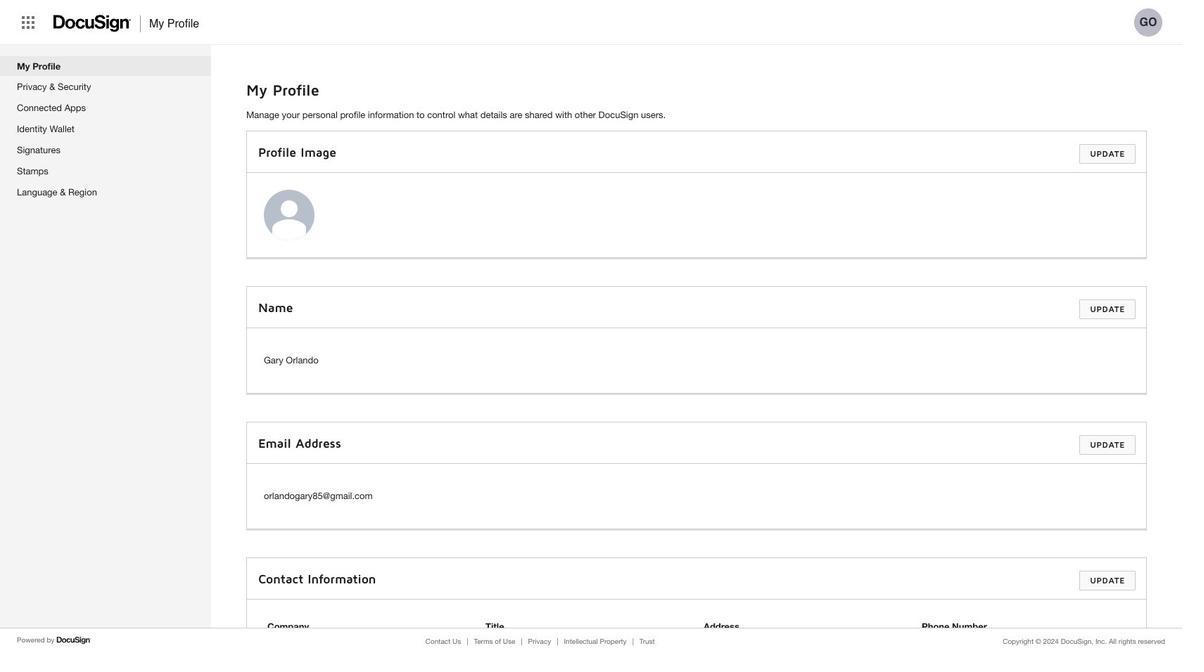 Task type: describe. For each thing, give the bounding box(es) containing it.
default profile image image
[[264, 190, 315, 241]]



Task type: locate. For each thing, give the bounding box(es) containing it.
docusign image
[[53, 11, 132, 36], [57, 636, 92, 647]]

1 vertical spatial docusign image
[[57, 636, 92, 647]]

0 vertical spatial docusign image
[[53, 11, 132, 36]]

default profile image element
[[264, 190, 315, 241]]



